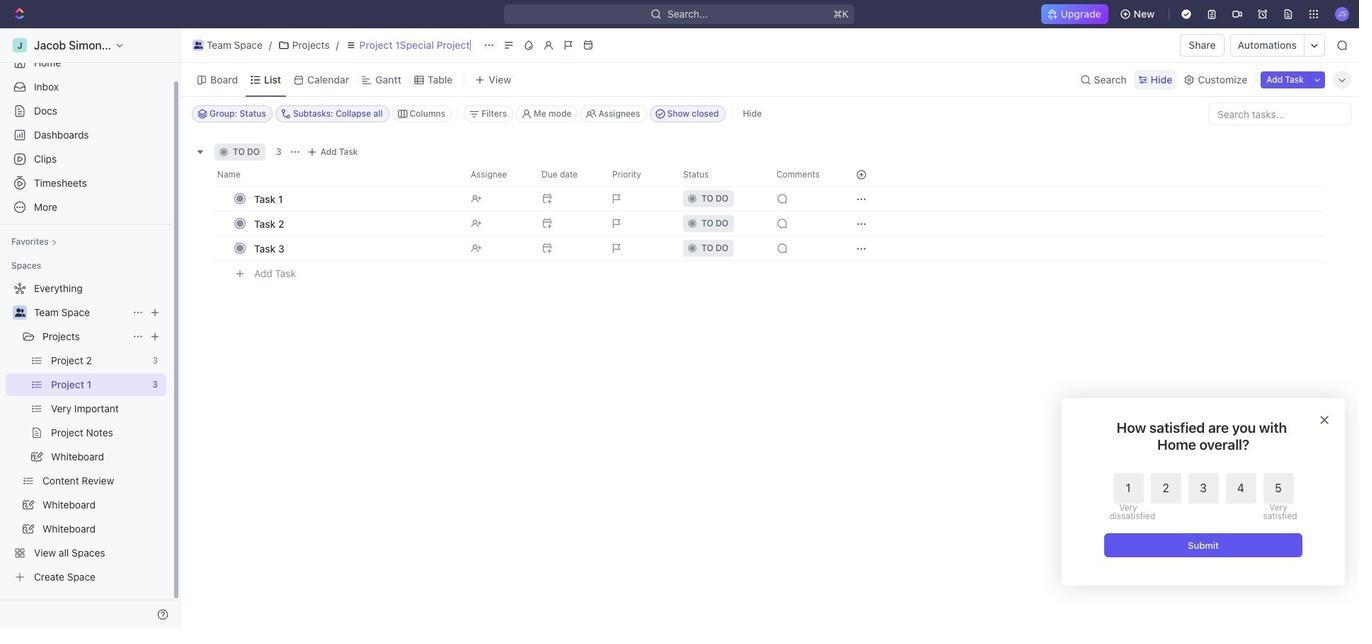 Task type: vqa. For each thing, say whether or not it's contained in the screenshot.
Text Field
yes



Task type: locate. For each thing, give the bounding box(es) containing it.
None text field
[[359, 40, 477, 51]]

option group
[[1110, 474, 1294, 521]]

tree
[[6, 277, 166, 589]]

Search tasks... text field
[[1209, 103, 1351, 125]]

dialog
[[1062, 399, 1345, 586]]



Task type: describe. For each thing, give the bounding box(es) containing it.
user group image
[[15, 309, 25, 317]]

sidebar navigation
[[0, 28, 183, 629]]

user group image
[[194, 42, 203, 49]]

tree inside "sidebar" navigation
[[6, 277, 166, 589]]

jacob simon's workspace, , element
[[13, 38, 27, 52]]



